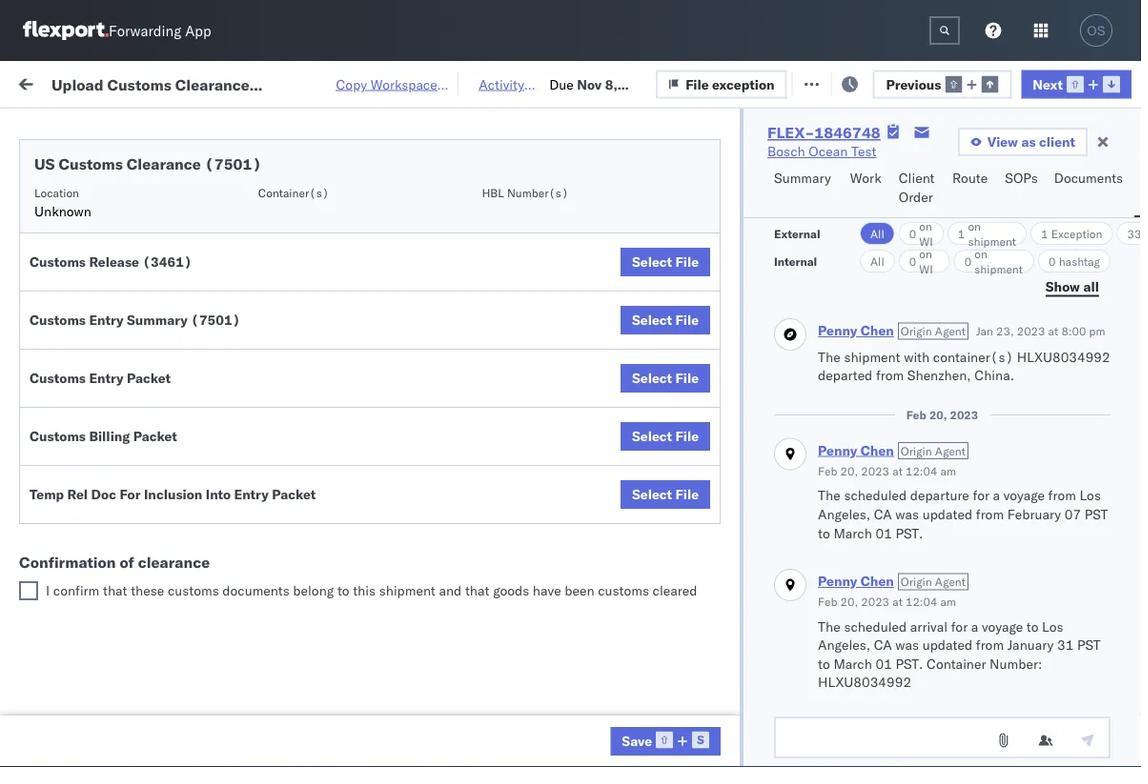 Task type: vqa. For each thing, say whether or not it's contained in the screenshot.
9th Ocean FCL from the bottom
yes



Task type: locate. For each thing, give the bounding box(es) containing it.
0 vertical spatial updated
[[923, 507, 973, 523]]

a inside penny chen origin agent feb 20, 2023 at 12:04 am the scheduled departure for a voyage from los angeles, ca was updated from february 07 pst to march 01 pst.
[[993, 488, 1000, 505]]

packet down customs entry summary (7501)
[[127, 370, 171, 387]]

1 karl from the top
[[995, 653, 1019, 669]]

1 vertical spatial 12:04
[[906, 595, 938, 610]]

agent up container(s)
[[935, 325, 966, 339]]

clearance inside 'upload customs clearance documents'
[[148, 181, 209, 197]]

pickup up for
[[104, 432, 145, 449]]

1 resize handle column header from the left
[[273, 148, 296, 767]]

8 schedule from the top
[[44, 600, 100, 617]]

flex-1846748
[[768, 123, 881, 142]]

clearance
[[127, 154, 201, 174], [148, 181, 209, 197]]

schedule pickup from los angeles, ca link up the billing
[[44, 389, 271, 428]]

2 vertical spatial schedule delivery appointment link
[[44, 483, 234, 502]]

schedule pickup from los angeles, ca down these on the left bottom of page
[[44, 600, 257, 636]]

schedule delivery appointment link up the confirm pickup from los angeles, ca
[[44, 483, 234, 502]]

0 vertical spatial hlxu8034992
[[1017, 349, 1110, 366]]

1 schedule pickup from los angeles, ca link from the top
[[44, 264, 271, 302]]

20, inside penny chen origin agent feb 20, 2023 at 12:04 am the scheduled departure for a voyage from los angeles, ca was updated from february 07 pst to march 01 pst.
[[840, 464, 858, 479]]

1 vertical spatial lagerfeld
[[1023, 695, 1080, 711]]

hlxu8034992 down 8:00
[[1017, 349, 1110, 366]]

updated inside penny chen origin agent feb 20, 2023 at 12:04 am the scheduled departure for a voyage from los angeles, ca was updated from february 07 pst to march 01 pst.
[[923, 507, 973, 523]]

los inside the confirm pickup from los angeles, ca
[[172, 516, 193, 533]]

demo for -
[[761, 191, 796, 208]]

1 vertical spatial wi
[[919, 262, 933, 276]]

schedule for 4th schedule pickup from los angeles, ca button from the bottom of the page
[[44, 390, 100, 407]]

2 184674 from the top
[[1094, 275, 1141, 292]]

flex-184674
[[1053, 233, 1141, 250], [1053, 275, 1141, 292], [1053, 317, 1141, 334], [1053, 359, 1141, 376], [1053, 401, 1141, 418]]

1 horizontal spatial client
[[899, 170, 935, 186]]

was inside penny chen origin agent feb 20, 2023 at 12:04 am the scheduled departure for a voyage from los angeles, ca was updated from february 07 pst to march 01 pst.
[[896, 507, 919, 523]]

customs for customs entry summary (7501)
[[30, 312, 86, 328]]

4 resize handle column header from the left
[[675, 148, 698, 767]]

pdt, for 'schedule delivery appointment' link related to 11:59 pm pdt, nov 4, 2022
[[372, 233, 402, 250]]

pickup down customs entry packet
[[104, 390, 145, 407]]

schedule pickup from los angeles, ca link down "clearance"
[[44, 599, 271, 637]]

netherlands
[[44, 703, 118, 720]]

march inside penny chen origin agent feb 20, 2023 at 12:04 am the scheduled departure for a voyage from los angeles, ca was updated from february 07 pst to march 01 pst.
[[834, 525, 872, 542]]

2 scheduled from the top
[[844, 619, 907, 635]]

fcl for confirm pickup from los angeles, ca button
[[626, 527, 650, 543]]

the inside penny chen origin agent feb 20, 2023 at 12:04 am the scheduled departure for a voyage from los angeles, ca was updated from february 07 pst to march 01 pst.
[[818, 488, 841, 505]]

pst
[[1085, 507, 1108, 523], [1077, 637, 1101, 654]]

3 fcl from the top
[[626, 317, 650, 334]]

all for external
[[871, 226, 885, 241]]

customs down "clearance"
[[168, 583, 219, 599]]

am right "12:00"
[[348, 191, 369, 208]]

0 vertical spatial 12:04
[[906, 464, 938, 479]]

ca for fourth schedule pickup from los angeles, ca link from the top of the page
[[44, 451, 62, 468]]

3 188946 from the top
[[1094, 527, 1141, 543]]

chen for departure
[[861, 443, 894, 459]]

schedule delivery appointment button for 11:59 pm pst, dec 13, 2022
[[44, 483, 234, 504]]

1 vertical spatial work
[[850, 170, 882, 186]]

schedule delivery appointment up the confirm pickup from los angeles, ca
[[44, 484, 234, 501]]

batch action button
[[1020, 68, 1141, 97]]

penny chen button for the scheduled arrival for a voyage to los angeles, ca was updated from january 31 pst to march 01 pst. container number: hlxu8034992
[[818, 573, 894, 590]]

4 select file button from the top
[[621, 422, 710, 451]]

2 vertical spatial appointment
[[156, 484, 234, 501]]

rotterdam,
[[180, 684, 248, 701]]

feb 20, 2023
[[907, 409, 978, 423]]

0 vertical spatial all
[[871, 226, 885, 241]]

forwarding
[[109, 21, 181, 40]]

select for customs release (3461)
[[632, 254, 672, 270]]

entry down customs release (3461)
[[89, 312, 124, 328]]

0 vertical spatial 23,
[[996, 325, 1014, 339]]

1 4, from the top
[[433, 233, 446, 250]]

schedule pickup from los angeles, ca link down (3461)
[[44, 306, 271, 344]]

voyage inside penny chen origin agent feb 20, 2023 at 12:04 am the scheduled departure for a voyage from los angeles, ca was updated from february 07 pst to march 01 pst.
[[1004, 488, 1045, 505]]

12:04 up bookings test consignee
[[906, 595, 938, 610]]

- left work button
[[831, 191, 840, 208]]

3 4, from the top
[[433, 401, 446, 418]]

1 vertical spatial flexport demo consignee
[[707, 611, 864, 627]]

updated for departure
[[923, 507, 973, 523]]

file for customs release (3461)
[[676, 254, 699, 270]]

chen inside penny chen origin agent feb 20, 2023 at 12:04 am the scheduled departure for a voyage from los angeles, ca was updated from february 07 pst to march 01 pst.
[[861, 443, 894, 459]]

01
[[876, 525, 892, 542], [876, 656, 892, 673]]

customs right been
[[598, 583, 649, 599]]

(7501) for customs entry summary (7501)
[[191, 312, 241, 328]]

1 the from the top
[[818, 349, 841, 366]]

updated inside penny chen origin agent feb 20, 2023 at 12:04 am the scheduled arrival for a voyage to los angeles, ca was updated from january 31 pst to march 01 pst. container number: hlxu8034992
[[923, 637, 973, 654]]

client for client name
[[707, 156, 738, 170]]

1 horizontal spatial work
[[850, 170, 882, 186]]

have
[[533, 583, 561, 599]]

2 vertical spatial entry
[[234, 486, 269, 503]]

that down confirmation of clearance
[[103, 583, 127, 599]]

0 vertical spatial 11:59 pm pdt, nov 4, 2022
[[307, 233, 482, 250]]

march down bookings
[[834, 656, 872, 673]]

schedule pickup from los angeles, ca button down "clearance"
[[44, 599, 271, 639]]

None text field
[[930, 16, 960, 45], [774, 717, 1111, 759], [930, 16, 960, 45], [774, 717, 1111, 759]]

1 vertical spatial integration
[[831, 695, 897, 711]]

2 was from the top
[[896, 637, 919, 654]]

that
[[103, 583, 127, 599], [465, 583, 490, 599]]

select file for customs entry packet
[[632, 370, 699, 387]]

schedule pickup from los angeles, ca button up customs entry summary (7501)
[[44, 264, 271, 304]]

delivery for 11:59 pm pdt, nov 4, 2022
[[104, 232, 153, 249]]

fcl for 1st schedule pickup from los angeles, ca button from the bottom
[[626, 737, 650, 753]]

pdt,
[[373, 191, 403, 208], [372, 233, 402, 250], [372, 275, 402, 292], [372, 401, 402, 418]]

select for customs entry summary (7501)
[[632, 312, 672, 328]]

1 vertical spatial flex-213038
[[1053, 695, 1141, 711]]

0 horizontal spatial summary
[[127, 312, 188, 328]]

0 vertical spatial account
[[929, 653, 980, 669]]

None checkbox
[[19, 582, 38, 601]]

1 vertical spatial all button
[[860, 250, 895, 273]]

1 vertical spatial penny
[[818, 443, 857, 459]]

customs inside 'upload customs clearance documents'
[[91, 181, 144, 197]]

customs up customs billing packet on the left bottom of the page
[[30, 370, 86, 387]]

a inside penny chen origin agent feb 20, 2023 at 12:04 am the scheduled arrival for a voyage to los angeles, ca was updated from january 31 pst to march 01 pst. container number: hlxu8034992
[[971, 619, 979, 635]]

packet up 4:00
[[272, 486, 316, 503]]

1 vertical spatial was
[[896, 637, 919, 654]]

1 for exception
[[1041, 226, 1048, 241]]

2 penny chen button from the top
[[818, 443, 894, 459]]

bookings
[[831, 611, 887, 627]]

appointment for 11:59 pm pdt, nov 4, 2022
[[156, 232, 234, 249]]

scheduled inside penny chen origin agent feb 20, 2023 at 12:04 am the scheduled arrival for a voyage to los angeles, ca was updated from january 31 pst to march 01 pst. container number: hlxu8034992
[[844, 619, 907, 635]]

integration test account - karl lagerfeld down container
[[831, 695, 1080, 711]]

- left january
[[983, 653, 991, 669]]

1 vertical spatial schedule delivery appointment button
[[44, 357, 234, 378]]

origin for departure
[[901, 444, 932, 459]]

schedule delivery appointment for 11:59 pm pst, dec 13, 2022
[[44, 484, 234, 501]]

schedule delivery appointment down customs entry summary (7501)
[[44, 358, 234, 375]]

1 inside 1 on shipment
[[958, 226, 965, 241]]

client left name
[[707, 156, 738, 170]]

213038 down 189317
[[1094, 653, 1141, 669]]

that right and
[[465, 583, 490, 599]]

2 vertical spatial agent
[[935, 575, 966, 590]]

pst for 07
[[1085, 507, 1108, 523]]

shipment inside 0 on shipment
[[975, 262, 1023, 276]]

12 ocean fcl from the top
[[583, 737, 650, 753]]

2 vertical spatial dec
[[397, 569, 422, 585]]

origin for arrival
[[901, 575, 932, 590]]

0 vertical spatial flex-213038
[[1053, 653, 1141, 669]]

schedule delivery appointment link
[[44, 231, 234, 250], [44, 357, 234, 376], [44, 483, 234, 502]]

1 vertical spatial 23,
[[424, 527, 445, 543]]

2 schedule delivery appointment from the top
[[44, 358, 234, 375]]

voyage for january
[[982, 619, 1023, 635]]

voyage up february
[[1004, 488, 1045, 505]]

0 horizontal spatial 1
[[958, 226, 965, 241]]

pst, for 11:59
[[372, 485, 401, 501]]

0 horizontal spatial jan
[[396, 695, 417, 711]]

was down departure
[[896, 507, 919, 523]]

chen down the departed
[[861, 443, 894, 459]]

client
[[707, 156, 738, 170], [899, 170, 935, 186]]

exception
[[857, 74, 919, 91], [712, 76, 775, 92]]

angeles, inside penny chen origin agent feb 20, 2023 at 12:04 am the scheduled departure for a voyage from los angeles, ca was updated from february 07 pst to march 01 pst.
[[818, 507, 871, 523]]

0 horizontal spatial file exception
[[686, 76, 775, 92]]

1 vertical spatial confirm
[[44, 568, 93, 584]]

0 vertical spatial for
[[973, 488, 990, 505]]

bosch ocean test
[[768, 143, 877, 160], [707, 233, 816, 250], [831, 233, 940, 250], [707, 275, 816, 292], [831, 275, 940, 292], [707, 317, 816, 334], [831, 317, 940, 334], [707, 359, 816, 376], [831, 359, 940, 376], [707, 401, 816, 418], [831, 401, 940, 418], [707, 443, 816, 460], [831, 443, 940, 460], [707, 485, 816, 501], [831, 485, 940, 501], [707, 527, 816, 543], [831, 527, 940, 543], [707, 569, 816, 585], [831, 569, 940, 585]]

1 vertical spatial origin
[[901, 444, 932, 459]]

2 vertical spatial chen
[[861, 573, 894, 590]]

penny inside penny chen origin agent feb 20, 2023 at 12:04 am the scheduled arrival for a voyage to los angeles, ca was updated from january 31 pst to march 01 pst. container number: hlxu8034992
[[818, 573, 857, 590]]

confirmation of clearance
[[19, 553, 210, 572]]

karl down number:
[[995, 695, 1019, 711]]

customs up upload
[[59, 154, 123, 174]]

i
[[46, 583, 50, 599]]

bosch
[[768, 143, 805, 160], [707, 233, 745, 250], [831, 233, 869, 250], [707, 275, 745, 292], [831, 275, 869, 292], [707, 317, 745, 334], [831, 317, 869, 334], [707, 359, 745, 376], [831, 359, 869, 376], [707, 401, 745, 418], [831, 401, 869, 418], [707, 443, 745, 460], [831, 443, 869, 460], [707, 485, 745, 501], [831, 485, 869, 501], [707, 527, 745, 543], [831, 527, 869, 543], [707, 569, 745, 585], [831, 569, 869, 585]]

2 march from the top
[[834, 656, 872, 673]]

agent inside penny chen origin agent feb 20, 2023 at 12:04 am the scheduled departure for a voyage from los angeles, ca was updated from february 07 pst to march 01 pst.
[[935, 444, 966, 459]]

select file button for customs billing packet
[[621, 422, 710, 451]]

0 vertical spatial agent
[[935, 325, 966, 339]]

2 all button from the top
[[860, 250, 895, 273]]

2 penny from the top
[[818, 443, 857, 459]]

0 vertical spatial schedule delivery appointment button
[[44, 231, 234, 252]]

dec for 23,
[[396, 527, 421, 543]]

dec left 13,
[[404, 485, 429, 501]]

flexport. image
[[23, 21, 109, 40]]

1 vertical spatial karl
[[995, 695, 1019, 711]]

3 schedule delivery appointment button from the top
[[44, 483, 234, 504]]

integration test account - karl lagerfeld down arrival
[[831, 653, 1080, 669]]

updated for arrival
[[923, 637, 973, 654]]

track
[[471, 74, 502, 91]]

from up 07
[[1048, 488, 1076, 505]]

5 fcl from the top
[[626, 401, 650, 418]]

6 resize handle column header from the left
[[990, 148, 1013, 767]]

work down 1846748
[[850, 170, 882, 186]]

01 inside penny chen origin agent feb 20, 2023 at 12:04 am the scheduled arrival for a voyage to los angeles, ca was updated from january 31 pst to march 01 pst. container number: hlxu8034992
[[876, 656, 892, 673]]

0 horizontal spatial vandelay
[[707, 737, 762, 753]]

feb for arrival
[[818, 595, 838, 610]]

documents inside 'upload customs clearance documents'
[[44, 200, 113, 216]]

1 vertical spatial jan
[[396, 695, 417, 711]]

client inside button
[[899, 170, 935, 186]]

0 horizontal spatial documents
[[44, 200, 113, 216]]

1 vertical spatial integration test account - karl lagerfeld
[[831, 695, 1080, 711]]

1 select file button from the top
[[621, 248, 710, 276]]

2 vertical spatial schedule delivery appointment button
[[44, 483, 234, 504]]

1 select from the top
[[632, 254, 672, 270]]

1846748
[[815, 123, 881, 142]]

integration
[[831, 653, 897, 669], [831, 695, 897, 711]]

2 vertical spatial feb
[[818, 595, 838, 610]]

9 schedule from the top
[[44, 684, 100, 701]]

1 vertical spatial am
[[339, 569, 361, 585]]

pst. inside penny chen origin agent feb 20, 2023 at 12:04 am the scheduled arrival for a voyage to los angeles, ca was updated from january 31 pst to march 01 pst. container number: hlxu8034992
[[896, 656, 923, 673]]

pm inside due nov 8, 11:00 pm
[[618, 95, 639, 111]]

2 vertical spatial penny
[[818, 573, 857, 590]]

213038 up 166211
[[1094, 695, 1141, 711]]

1 vertical spatial (7501)
[[191, 312, 241, 328]]

select file button
[[621, 248, 710, 276], [621, 306, 710, 335], [621, 364, 710, 393], [621, 422, 710, 451], [621, 481, 710, 509]]

schedule pickup from los angeles, ca down schedule pickup from rotterdam, netherlands button
[[44, 726, 257, 762]]

ca for first schedule pickup from los angeles, ca link from the top
[[44, 284, 62, 300]]

9 fcl from the top
[[626, 569, 650, 585]]

1 left 'exception'
[[1041, 226, 1048, 241]]

schedule pickup from los angeles, ca for sixth schedule pickup from los angeles, ca link
[[44, 726, 257, 762]]

flex-166028 button
[[1022, 186, 1141, 213], [1022, 186, 1141, 213]]

schedule delivery appointment button up the release
[[44, 231, 234, 252]]

scheduled left arrival
[[844, 619, 907, 635]]

entry right into
[[234, 486, 269, 503]]

all button down work button
[[860, 222, 895, 245]]

3 select from the top
[[632, 370, 672, 387]]

all down work button
[[871, 226, 885, 241]]

5 select file from the top
[[632, 486, 699, 503]]

166028
[[1094, 191, 1141, 208]]

1 0 on wi from the top
[[909, 219, 933, 248]]

schedule pickup from los angeles, ca down (3461)
[[44, 307, 257, 342]]

1 11:59 from the top
[[307, 233, 344, 250]]

1 184674 from the top
[[1094, 233, 1141, 250]]

3 schedule from the top
[[44, 307, 100, 323]]

1 pst. from the top
[[896, 525, 923, 542]]

from
[[148, 265, 176, 281], [148, 307, 176, 323], [876, 368, 904, 384], [148, 390, 176, 407], [148, 432, 176, 449], [1048, 488, 1076, 505], [976, 507, 1004, 523], [141, 516, 169, 533], [148, 600, 176, 617], [976, 637, 1004, 654], [148, 684, 176, 701], [148, 726, 176, 743]]

pst inside penny chen origin agent feb 20, 2023 at 12:04 am the scheduled arrival for a voyage to los angeles, ca was updated from january 31 pst to march 01 pst. container number: hlxu8034992
[[1077, 637, 1101, 654]]

1 up 0 on shipment
[[958, 226, 965, 241]]

march for the scheduled arrival for a voyage to los angeles, ca was updated from january 31 pst to march 01 pst. container number: hlxu8034992
[[834, 656, 872, 673]]

flex-213038 up flex-166211
[[1053, 695, 1141, 711]]

jan 23, 2023 at 8:00 pm
[[976, 325, 1106, 339]]

from inside the shipment with container(s) hlxu8034992 departed from shenzhen, china.
[[876, 368, 904, 384]]

(7501) down (3461)
[[191, 312, 241, 328]]

customs down unknown
[[30, 254, 86, 270]]

0 vertical spatial pst.
[[896, 525, 923, 542]]

am for pdt,
[[348, 191, 369, 208]]

updated
[[923, 507, 973, 523], [923, 637, 973, 654]]

11:59 for 'schedule delivery appointment' link corresponding to 11:59 pm pst, dec 13, 2022
[[307, 485, 344, 501]]

was for arrival
[[896, 637, 919, 654]]

march inside penny chen origin agent feb 20, 2023 at 12:04 am the scheduled arrival for a voyage to los angeles, ca was updated from january 31 pst to march 01 pst. container number: hlxu8034992
[[834, 656, 872, 673]]

container(s)
[[933, 349, 1014, 366]]

the inside penny chen origin agent feb 20, 2023 at 12:04 am the scheduled arrival for a voyage to los angeles, ca was updated from january 31 pst to march 01 pst. container number: hlxu8034992
[[818, 619, 841, 635]]

chen inside penny chen origin agent feb 20, 2023 at 12:04 am the scheduled arrival for a voyage to los angeles, ca was updated from january 31 pst to march 01 pst. container number: hlxu8034992
[[861, 573, 894, 590]]

penny inside penny chen origin agent feb 20, 2023 at 12:04 am the scheduled departure for a voyage from los angeles, ca was updated from february 07 pst to march 01 pst.
[[818, 443, 857, 459]]

3 flex-184674 from the top
[[1053, 317, 1141, 334]]

2 confirm from the top
[[44, 568, 93, 584]]

pst, up 6:00 am pst, dec 24, 2022
[[363, 527, 393, 543]]

customs release (3461)
[[30, 254, 192, 270]]

0 vertical spatial chen
[[861, 323, 894, 339]]

11:59 for 'schedule delivery appointment' link related to 11:59 pm pdt, nov 4, 2022
[[307, 233, 344, 250]]

from right the release
[[148, 265, 176, 281]]

due nov 8, 11:00 pm
[[549, 76, 639, 111]]

schedule pickup from los angeles, ca button down (3461)
[[44, 306, 271, 346]]

consignee button
[[822, 152, 993, 171]]

wi for 0
[[919, 262, 933, 276]]

01 inside penny chen origin agent feb 20, 2023 at 12:04 am the scheduled departure for a voyage from los angeles, ca was updated from february 07 pst to march 01 pst.
[[876, 525, 892, 542]]

13,
[[432, 485, 453, 501]]

confirm for confirm delivery
[[44, 568, 93, 584]]

workitem button
[[11, 152, 276, 171]]

2 schedule from the top
[[44, 265, 100, 281]]

resize handle column header
[[273, 148, 296, 767], [484, 148, 507, 767], [551, 148, 574, 767], [675, 148, 698, 767], [799, 148, 822, 767], [990, 148, 1013, 767], [1107, 148, 1130, 767]]

0 vertical spatial schedule delivery appointment link
[[44, 231, 234, 250]]

shipment inside the shipment with container(s) hlxu8034992 departed from shenzhen, china.
[[844, 349, 901, 366]]

ca inside the confirm pickup from los angeles, ca
[[44, 535, 62, 552]]

file exception up 1846748
[[830, 74, 919, 91]]

summary button
[[767, 161, 843, 217]]

schedule inside schedule pickup from rotterdam, netherlands
[[44, 684, 100, 701]]

1 12:04 from the top
[[906, 464, 938, 479]]

at inside penny chen origin agent feb 20, 2023 at 12:04 am the scheduled arrival for a voyage to los angeles, ca was updated from january 31 pst to march 01 pst. container number: hlxu8034992
[[893, 595, 903, 610]]

2 vertical spatial penny chen button
[[818, 573, 894, 590]]

3 chen from the top
[[861, 573, 894, 590]]

chen for arrival
[[861, 573, 894, 590]]

schedule pickup from los angeles, ca for first schedule pickup from los angeles, ca link from the top
[[44, 265, 257, 300]]

12:04 inside penny chen origin agent feb 20, 2023 at 12:04 am the scheduled arrival for a voyage to los angeles, ca was updated from january 31 pst to march 01 pst. container number: hlxu8034992
[[906, 595, 938, 610]]

ca for 5th schedule pickup from los angeles, ca link from the top
[[44, 619, 62, 636]]

packet for customs entry packet
[[127, 370, 171, 387]]

2 select file from the top
[[632, 312, 699, 328]]

6:00
[[307, 569, 336, 585]]

summary inside button
[[774, 170, 831, 186]]

customs left the billing
[[30, 428, 86, 445]]

march for the scheduled departure for a voyage from los angeles, ca was updated from february 07 pst to march 01 pst.
[[834, 525, 872, 542]]

1 march from the top
[[834, 525, 872, 542]]

1 vertical spatial feb
[[818, 464, 838, 479]]

0 vertical spatial 4,
[[433, 233, 446, 250]]

origin inside penny chen origin agent feb 20, 2023 at 12:04 am the scheduled arrival for a voyage to los angeles, ca was updated from january 31 pst to march 01 pst. container number: hlxu8034992
[[901, 575, 932, 590]]

for
[[120, 486, 141, 503]]

2 flexport demo consignee from the top
[[707, 611, 864, 627]]

lagerfeld down flex-189317
[[1023, 653, 1080, 669]]

1 vertical spatial pst
[[1077, 637, 1101, 654]]

5 flex-184674 from the top
[[1053, 401, 1141, 418]]

0 vertical spatial 01
[[876, 525, 892, 542]]

agent inside penny chen origin agent feb 20, 2023 at 12:04 am the scheduled arrival for a voyage to los angeles, ca was updated from january 31 pst to march 01 pst. container number: hlxu8034992
[[935, 575, 966, 590]]

to
[[818, 525, 830, 542], [337, 583, 349, 599], [1027, 619, 1039, 635], [818, 656, 830, 673]]

pst inside penny chen origin agent feb 20, 2023 at 12:04 am the scheduled departure for a voyage from los angeles, ca was updated from february 07 pst to march 01 pst.
[[1085, 507, 1108, 523]]

feb inside penny chen origin agent feb 20, 2023 at 12:04 am the scheduled departure for a voyage from los angeles, ca was updated from february 07 pst to march 01 pst.
[[818, 464, 838, 479]]

0 horizontal spatial customs
[[168, 583, 219, 599]]

penny chen button up bookings
[[818, 573, 894, 590]]

pickup inside the confirm pickup from los angeles, ca
[[96, 516, 137, 533]]

all up penny chen origin agent
[[871, 254, 885, 268]]

confirm inside button
[[44, 568, 93, 584]]

3 appointment from the top
[[156, 484, 234, 501]]

am for departure
[[941, 464, 956, 479]]

schedule
[[44, 232, 100, 249], [44, 265, 100, 281], [44, 307, 100, 323], [44, 358, 100, 375], [44, 390, 100, 407], [44, 432, 100, 449], [44, 484, 100, 501], [44, 600, 100, 617], [44, 684, 100, 701], [44, 726, 100, 743]]

(0)
[[295, 74, 320, 91]]

20, inside penny chen origin agent feb 20, 2023 at 12:04 am the scheduled arrival for a voyage to los angeles, ca was updated from january 31 pst to march 01 pst. container number: hlxu8034992
[[840, 595, 858, 610]]

for right departure
[[973, 488, 990, 505]]

1 vertical spatial pst.
[[896, 656, 923, 673]]

1 schedule pickup from los angeles, ca from the top
[[44, 265, 257, 300]]

0 vertical spatial 213038
[[1094, 653, 1141, 669]]

1 vertical spatial packet
[[133, 428, 177, 445]]

pickup for fifth schedule pickup from los angeles, ca button from the top
[[104, 600, 145, 617]]

0 vertical spatial 20,
[[930, 409, 947, 423]]

voyage for february
[[1004, 488, 1045, 505]]

0 vertical spatial schedule delivery appointment
[[44, 232, 234, 249]]

4,
[[433, 233, 446, 250], [433, 275, 446, 292], [433, 401, 446, 418]]

bosch ocean test link
[[768, 142, 877, 161]]

0 horizontal spatial for
[[951, 619, 968, 635]]

lagerfeld down number:
[[1023, 695, 1080, 711]]

0 vertical spatial voyage
[[1004, 488, 1045, 505]]

import work
[[146, 74, 226, 91]]

customs up customs entry packet
[[30, 312, 86, 328]]

1 on shipment
[[958, 219, 1016, 248]]

penny chen button down the departed
[[818, 443, 894, 459]]

12:04 up departure
[[906, 464, 938, 479]]

1 vertical spatial all
[[871, 254, 885, 268]]

4 fcl from the top
[[626, 359, 650, 376]]

the inside the shipment with container(s) hlxu8034992 departed from shenzhen, china.
[[818, 349, 841, 366]]

0 vertical spatial flexport
[[707, 191, 757, 208]]

2 origin from the top
[[901, 444, 932, 459]]

batch
[[1049, 74, 1087, 91]]

0 vertical spatial demo
[[761, 191, 796, 208]]

workitem
[[21, 156, 71, 170]]

vandelay
[[707, 737, 762, 753], [831, 737, 886, 753]]

2 12:04 from the top
[[906, 595, 938, 610]]

0 vertical spatial flexport demo consignee
[[707, 191, 864, 208]]

schedule for 2nd schedule pickup from los angeles, ca button from the top of the page
[[44, 307, 100, 323]]

0 horizontal spatial exception
[[712, 76, 775, 92]]

0 vertical spatial the
[[818, 349, 841, 366]]

confirmation
[[19, 553, 116, 572]]

was
[[896, 507, 919, 523], [896, 637, 919, 654]]

(7501) for us customs clearance (7501)
[[205, 154, 262, 174]]

pickup down these on the left bottom of page
[[104, 600, 145, 617]]

for inside penny chen origin agent feb 20, 2023 at 12:04 am the scheduled departure for a voyage from los angeles, ca was updated from february 07 pst to march 01 pst.
[[973, 488, 990, 505]]

pst, right 8:30
[[363, 695, 393, 711]]

2 fcl from the top
[[626, 275, 650, 292]]

4 schedule pickup from los angeles, ca from the top
[[44, 432, 257, 468]]

customs down workitem button
[[91, 181, 144, 197]]

2 vertical spatial schedule delivery appointment
[[44, 484, 234, 501]]

dec left 24,
[[397, 569, 422, 585]]

0 vertical spatial was
[[896, 507, 919, 523]]

3 penny chen button from the top
[[818, 573, 894, 590]]

confirm delivery link
[[44, 567, 145, 586]]

pst. down arrival
[[896, 656, 923, 673]]

12 fcl from the top
[[626, 737, 650, 753]]

1 horizontal spatial jan
[[976, 325, 993, 339]]

3 184674 from the top
[[1094, 317, 1141, 334]]

1 horizontal spatial documents
[[1054, 170, 1123, 186]]

scheduled left departure
[[844, 488, 907, 505]]

select file for customs entry summary (7501)
[[632, 312, 699, 328]]

1 agent from the top
[[935, 325, 966, 339]]

1 select file from the top
[[632, 254, 699, 270]]

shipment down route button
[[968, 234, 1016, 248]]

1 horizontal spatial vandelay
[[831, 737, 886, 753]]

2 resize handle column header from the left
[[484, 148, 507, 767]]

1 vertical spatial updated
[[923, 637, 973, 654]]

schedule for schedule pickup from rotterdam, netherlands button
[[44, 684, 100, 701]]

the for the scheduled departure for a voyage from los angeles, ca was updated from february 07 pst to march 01 pst.
[[818, 488, 841, 505]]

client inside button
[[707, 156, 738, 170]]

0 on wi for 1
[[909, 219, 933, 248]]

was inside penny chen origin agent feb 20, 2023 at 12:04 am the scheduled arrival for a voyage to los angeles, ca was updated from january 31 pst to march 01 pst. container number: hlxu8034992
[[896, 637, 919, 654]]

jan up container(s)
[[976, 325, 993, 339]]

all button
[[860, 222, 895, 245], [860, 250, 895, 273]]

feb inside penny chen origin agent feb 20, 2023 at 12:04 am the scheduled arrival for a voyage to los angeles, ca was updated from january 31 pst to march 01 pst. container number: hlxu8034992
[[818, 595, 838, 610]]

schedule delivery appointment link down customs entry summary (7501)
[[44, 357, 234, 376]]

1 penny chen button from the top
[[818, 323, 894, 339]]

shipment
[[968, 234, 1016, 248], [975, 262, 1023, 276], [844, 349, 901, 366], [379, 583, 436, 599]]

0
[[909, 226, 916, 241], [909, 254, 916, 268], [965, 254, 972, 268], [1049, 254, 1056, 268]]

for inside penny chen origin agent feb 20, 2023 at 12:04 am the scheduled arrival for a voyage to los angeles, ca was updated from january 31 pst to march 01 pst. container number: hlxu8034992
[[951, 619, 968, 635]]

0 vertical spatial penny chen button
[[818, 323, 894, 339]]

760 at risk
[[336, 74, 402, 91]]

fcl for 2nd schedule pickup from los angeles, ca button from the top of the page
[[626, 317, 650, 334]]

i confirm that these customs documents belong to this shipment and that goods have been customs cleared
[[46, 583, 697, 599]]

pst for 31
[[1077, 637, 1101, 654]]

2 flexport from the top
[[707, 611, 757, 627]]

3 resize handle column header from the left
[[551, 148, 574, 767]]

for for departure
[[973, 488, 990, 505]]

all button for external
[[860, 222, 895, 245]]

11 fcl from the top
[[626, 695, 650, 711]]

1 schedule from the top
[[44, 232, 100, 249]]

next
[[1033, 76, 1063, 92]]

nov
[[577, 76, 602, 92], [405, 233, 430, 250], [405, 275, 430, 292], [405, 401, 430, 418]]

0 vertical spatial karl
[[995, 653, 1019, 669]]

documents
[[222, 583, 290, 599]]

flexport demo consignee
[[707, 191, 864, 208], [707, 611, 864, 627]]

agent
[[935, 325, 966, 339], [935, 444, 966, 459], [935, 575, 966, 590]]

agent down the feb 20, 2023
[[935, 444, 966, 459]]

updated down departure
[[923, 507, 973, 523]]

action
[[1090, 74, 1132, 91]]

4 select file from the top
[[632, 428, 699, 445]]

appointment for 11:59 pm pst, dec 13, 2022
[[156, 484, 234, 501]]

delivery inside button
[[96, 568, 145, 584]]

account down container
[[929, 695, 980, 711]]

2 am from the top
[[941, 595, 956, 610]]

8 ocean fcl from the top
[[583, 527, 650, 543]]

3 penny from the top
[[818, 573, 857, 590]]

penny for the scheduled arrival for a voyage to los angeles, ca was updated from january 31 pst to march 01 pst. container number: hlxu8034992
[[818, 573, 857, 590]]

3 11:59 from the top
[[307, 401, 344, 418]]

1 vertical spatial agent
[[935, 444, 966, 459]]

pst, for 6:00
[[364, 569, 394, 585]]

1 vertical spatial schedule delivery appointment
[[44, 358, 234, 375]]

exception up client name button
[[712, 76, 775, 92]]

select file
[[632, 254, 699, 270], [632, 312, 699, 328], [632, 370, 699, 387], [632, 428, 699, 445], [632, 486, 699, 503]]

file exception up client name
[[686, 76, 775, 92]]

ocean
[[809, 143, 848, 160], [583, 233, 623, 250], [749, 233, 788, 250], [873, 233, 912, 250], [583, 275, 623, 292], [749, 275, 788, 292], [873, 275, 912, 292], [583, 317, 623, 334], [749, 317, 788, 334], [873, 317, 912, 334], [583, 359, 623, 376], [749, 359, 788, 376], [873, 359, 912, 376], [583, 401, 623, 418], [749, 401, 788, 418], [873, 401, 912, 418], [583, 443, 623, 460], [749, 443, 788, 460], [873, 443, 912, 460], [583, 485, 623, 501], [749, 485, 788, 501], [873, 485, 912, 501], [583, 527, 623, 543], [749, 527, 788, 543], [873, 527, 912, 543], [583, 569, 623, 585], [749, 569, 788, 585], [873, 569, 912, 585], [583, 611, 623, 627], [583, 695, 623, 711], [583, 737, 623, 753]]

12:04 for departure
[[906, 464, 938, 479]]

0 vertical spatial confirm
[[44, 516, 93, 533]]

pickup down schedule pickup from rotterdam, netherlands
[[104, 726, 145, 743]]

1 horizontal spatial hlxu8034992
[[1017, 349, 1110, 366]]

1 vertical spatial a
[[971, 619, 979, 635]]

1 01 from the top
[[876, 525, 892, 542]]

1 confirm from the top
[[44, 516, 93, 533]]

ca for confirm pickup from los angeles, ca link
[[44, 535, 62, 552]]

2 select from the top
[[632, 312, 672, 328]]

agent up arrival
[[935, 575, 966, 590]]

shenzhen,
[[908, 368, 971, 384]]

location unknown
[[34, 185, 91, 220]]

am right 6:00
[[339, 569, 361, 585]]

packet for customs billing packet
[[133, 428, 177, 445]]

scheduled inside penny chen origin agent feb 20, 2023 at 12:04 am the scheduled departure for a voyage from los angeles, ca was updated from february 07 pst to march 01 pst.
[[844, 488, 907, 505]]

1 horizontal spatial customs
[[598, 583, 649, 599]]

entry for packet
[[89, 370, 124, 387]]

01 down bookings test consignee
[[876, 656, 892, 673]]

10 ocean fcl from the top
[[583, 611, 650, 627]]

number:
[[990, 656, 1042, 673]]

7 schedule from the top
[[44, 484, 100, 501]]

pst. for departure
[[896, 525, 923, 542]]

client
[[1039, 133, 1075, 150]]

pickup inside schedule pickup from rotterdam, netherlands
[[104, 684, 145, 701]]

1 horizontal spatial that
[[465, 583, 490, 599]]

packet right the billing
[[133, 428, 177, 445]]

am up arrival
[[941, 595, 956, 610]]

confirm
[[53, 583, 99, 599]]

2 schedule pickup from los angeles, ca from the top
[[44, 307, 257, 342]]

origin inside penny chen origin agent feb 20, 2023 at 12:04 am the scheduled departure for a voyage from los angeles, ca was updated from february 07 pst to march 01 pst.
[[901, 444, 932, 459]]

origin up with
[[901, 325, 932, 339]]

billing
[[89, 428, 130, 445]]

0 vertical spatial appointment
[[156, 232, 234, 249]]

am inside penny chen origin agent feb 20, 2023 at 12:04 am the scheduled arrival for a voyage to los angeles, ca was updated from january 31 pst to march 01 pst. container number: hlxu8034992
[[941, 595, 956, 610]]

4 schedule from the top
[[44, 358, 100, 375]]

1 vertical spatial 4,
[[433, 275, 446, 292]]

wi
[[919, 234, 933, 248], [919, 262, 933, 276]]

1 vertical spatial account
[[929, 695, 980, 711]]

0 horizontal spatial that
[[103, 583, 127, 599]]

12:04 inside penny chen origin agent feb 20, 2023 at 12:04 am the scheduled departure for a voyage from los angeles, ca was updated from february 07 pst to march 01 pst.
[[906, 464, 938, 479]]

select file for customs billing packet
[[632, 428, 699, 445]]

los inside penny chen origin agent feb 20, 2023 at 12:04 am the scheduled arrival for a voyage to los angeles, ca was updated from january 31 pst to march 01 pst. container number: hlxu8034992
[[1042, 619, 1064, 635]]

3 schedule pickup from los angeles, ca button from the top
[[44, 389, 271, 430]]

voyage inside penny chen origin agent feb 20, 2023 at 12:04 am the scheduled arrival for a voyage to los angeles, ca was updated from january 31 pst to march 01 pst. container number: hlxu8034992
[[982, 619, 1023, 635]]

schedule for 1st schedule pickup from los angeles, ca button from the bottom
[[44, 726, 100, 743]]

1 vertical spatial penny chen button
[[818, 443, 894, 459]]

customs
[[59, 154, 123, 174], [91, 181, 144, 197], [30, 254, 86, 270], [30, 312, 86, 328], [30, 370, 86, 387], [30, 428, 86, 445]]

2 pst. from the top
[[896, 656, 923, 673]]

clearance for (7501)
[[127, 154, 201, 174]]

1 updated from the top
[[923, 507, 973, 523]]

24,
[[425, 569, 446, 585]]

31
[[1057, 637, 1074, 654]]

karl right container
[[995, 653, 1019, 669]]

demo up external at the top of the page
[[761, 191, 796, 208]]

0 vertical spatial all button
[[860, 222, 895, 245]]

2 vertical spatial 11:59 pm pdt, nov 4, 2022
[[307, 401, 482, 418]]

angeles,
[[205, 265, 257, 281], [205, 307, 257, 323], [205, 390, 257, 407], [205, 432, 257, 449], [818, 507, 871, 523], [197, 516, 249, 533], [205, 600, 257, 617], [818, 637, 871, 654], [205, 726, 257, 743]]

confirm inside the confirm pickup from los angeles, ca
[[44, 516, 93, 533]]

23, for integration test account - karl lagerfeld
[[420, 695, 441, 711]]

schedule delivery appointment link for 11:59 pm pdt, nov 4, 2022
[[44, 231, 234, 250]]

07
[[1065, 507, 1081, 523]]

pickup for confirm pickup from los angeles, ca button
[[96, 516, 137, 533]]

schedule delivery appointment button up the confirm pickup from los angeles, ca
[[44, 483, 234, 504]]

2023 inside penny chen origin agent feb 20, 2023 at 12:04 am the scheduled arrival for a voyage to los angeles, ca was updated from january 31 pst to march 01 pst. container number: hlxu8034992
[[861, 595, 890, 610]]

1 vertical spatial documents
[[44, 200, 113, 216]]

1 wi from the top
[[919, 234, 933, 248]]

select file for temp rel doc for inclusion into entry packet
[[632, 486, 699, 503]]

filtered by:
[[19, 117, 87, 133]]

schedule pickup from los angeles, ca link down schedule pickup from rotterdam, netherlands button
[[44, 725, 271, 763]]

0 vertical spatial wi
[[919, 234, 933, 248]]

am up departure
[[941, 464, 956, 479]]

view
[[988, 133, 1018, 150]]

6 schedule pickup from los angeles, ca link from the top
[[44, 725, 271, 763]]

2 vertical spatial 4,
[[433, 401, 446, 418]]

3 agent from the top
[[935, 575, 966, 590]]

1 horizontal spatial a
[[993, 488, 1000, 505]]

0 vertical spatial entry
[[89, 312, 124, 328]]

the shipment with container(s) hlxu8034992 departed from shenzhen, china.
[[818, 349, 1110, 384]]

appointment down customs entry summary (7501)
[[156, 358, 234, 375]]

bookings test consignee
[[831, 611, 983, 627]]

205 on track
[[424, 74, 502, 91]]

clearance down us customs clearance (7501)
[[148, 181, 209, 197]]

from left rotterdam, at the bottom of the page
[[148, 684, 176, 701]]

a right departure
[[993, 488, 1000, 505]]

1 11:59 pm pdt, nov 4, 2022 from the top
[[307, 233, 482, 250]]

from left february
[[976, 507, 1004, 523]]

at inside penny chen origin agent feb 20, 2023 at 12:04 am the scheduled departure for a voyage from los angeles, ca was updated from february 07 pst to march 01 pst.
[[893, 464, 903, 479]]

0 vertical spatial am
[[348, 191, 369, 208]]

jan
[[976, 325, 993, 339], [396, 695, 417, 711]]

01 for departure
[[876, 525, 892, 542]]

nov for first schedule pickup from los angeles, ca link from the top
[[405, 275, 430, 292]]

am inside penny chen origin agent feb 20, 2023 at 12:04 am the scheduled departure for a voyage from los angeles, ca was updated from february 07 pst to march 01 pst.
[[941, 464, 956, 479]]

summary down bosch ocean test link
[[774, 170, 831, 186]]

pst. inside penny chen origin agent feb 20, 2023 at 12:04 am the scheduled departure for a voyage from los angeles, ca was updated from february 07 pst to march 01 pst.
[[896, 525, 923, 542]]

4 select from the top
[[632, 428, 672, 445]]

pst, for 8:30
[[363, 695, 393, 711]]

3 11:59 pm pdt, nov 4, 2022 from the top
[[307, 401, 482, 418]]



Task type: describe. For each thing, give the bounding box(es) containing it.
sops button
[[998, 161, 1047, 217]]

nov for 3rd schedule pickup from los angeles, ca link
[[405, 401, 430, 418]]

was for departure
[[896, 507, 919, 523]]

schedule pickup from los angeles, ca for fourth schedule pickup from los angeles, ca link from the top of the page
[[44, 432, 257, 468]]

unknown
[[34, 203, 91, 220]]

11:00
[[577, 95, 614, 111]]

from down schedule pickup from rotterdam, netherlands button
[[148, 726, 176, 743]]

on inside 1 on shipment
[[968, 219, 981, 233]]

4 schedule pickup from los angeles, ca link from the top
[[44, 431, 271, 470]]

penny chen origin agent feb 20, 2023 at 12:04 am the scheduled arrival for a voyage to los angeles, ca was updated from january 31 pst to march 01 pst. container number: hlxu8034992
[[818, 573, 1101, 691]]

select for customs entry packet
[[632, 370, 672, 387]]

nov inside due nov 8, 11:00 pm
[[577, 76, 602, 92]]

184674 for 'schedule delivery appointment' link related to 11:59 pm pdt, nov 4, 2022
[[1094, 233, 1141, 250]]

2 that from the left
[[465, 583, 490, 599]]

2 188946 from the top
[[1094, 485, 1141, 501]]

1 horizontal spatial exception
[[857, 74, 919, 91]]

pdt, for upload customs clearance documents link on the top of the page
[[373, 191, 403, 208]]

name
[[741, 156, 772, 170]]

hbl
[[482, 185, 504, 200]]

0 inside 0 on shipment
[[965, 254, 972, 268]]

exception
[[1051, 226, 1103, 241]]

schedule for fourth schedule pickup from los angeles, ca button
[[44, 432, 100, 449]]

- down bosch ocean test link
[[840, 191, 848, 208]]

5 ocean fcl from the top
[[583, 401, 650, 418]]

vandelay west
[[831, 737, 920, 753]]

penny chen button for the scheduled departure for a voyage from los angeles, ca was updated from february 07 pst to march 01 pst.
[[818, 443, 894, 459]]

1 lagerfeld from the top
[[1023, 653, 1080, 669]]

on inside 0 on shipment
[[975, 246, 988, 261]]

select file button for customs entry summary (7501)
[[621, 306, 710, 335]]

confirm delivery button
[[44, 567, 145, 588]]

flexport demo consignee for --
[[707, 191, 864, 208]]

file for customs billing packet
[[676, 428, 699, 445]]

select for temp rel doc for inclusion into entry packet
[[632, 486, 672, 503]]

2 karl from the top
[[995, 695, 1019, 711]]

20, for departure
[[840, 464, 858, 479]]

ca for 3rd schedule pickup from los angeles, ca link
[[44, 409, 62, 426]]

work
[[41, 69, 90, 95]]

2 vertical spatial packet
[[272, 486, 316, 503]]

select for customs billing packet
[[632, 428, 672, 445]]

5 schedule pickup from los angeles, ca link from the top
[[44, 599, 271, 637]]

2 integration from the top
[[831, 695, 897, 711]]

2 flex-184674 from the top
[[1053, 275, 1141, 292]]

20, for arrival
[[840, 595, 858, 610]]

client name
[[707, 156, 772, 170]]

pickup for 2nd schedule pickup from los angeles, ca button from the top of the page
[[104, 307, 145, 323]]

all for internal
[[871, 254, 885, 268]]

11:59 for 3rd schedule pickup from los angeles, ca link
[[307, 401, 344, 418]]

documents inside documents button
[[1054, 170, 1123, 186]]

client name button
[[698, 152, 803, 171]]

actions
[[1070, 156, 1109, 170]]

schedule for schedule delivery appointment button corresponding to 11:59 pm pdt, nov 4, 2022
[[44, 232, 100, 249]]

work inside button
[[850, 170, 882, 186]]

schedule pickup from rotterdam, netherlands button
[[44, 683, 271, 723]]

customs entry summary (7501)
[[30, 312, 241, 328]]

origin inside penny chen origin agent
[[901, 325, 932, 339]]

los inside penny chen origin agent feb 20, 2023 at 12:04 am the scheduled departure for a voyage from los angeles, ca was updated from february 07 pst to march 01 pst.
[[1080, 488, 1101, 505]]

0 vertical spatial jan
[[976, 325, 993, 339]]

customs for customs billing packet
[[30, 428, 86, 445]]

location
[[34, 185, 79, 200]]

2 213038 from the top
[[1094, 695, 1141, 711]]

2 flex-213038 from the top
[[1053, 695, 1141, 711]]

inclusion
[[144, 486, 202, 503]]

confirm pickup from los angeles, ca button
[[44, 515, 271, 555]]

scheduled for arrival
[[844, 619, 907, 635]]

filtered
[[19, 117, 65, 133]]

4 188946 from the top
[[1094, 569, 1141, 585]]

184674 for 3rd schedule pickup from los angeles, ca link
[[1094, 401, 1141, 418]]

4 flex-188946 from the top
[[1053, 569, 1141, 585]]

penny for the scheduled departure for a voyage from los angeles, ca was updated from february 07 pst to march 01 pst.
[[818, 443, 857, 459]]

fcl for fourth schedule pickup from los angeles, ca button
[[626, 443, 650, 460]]

7 fcl from the top
[[626, 485, 650, 501]]

route button
[[945, 161, 998, 217]]

from down customs entry packet
[[148, 390, 176, 407]]

my work
[[5, 69, 90, 95]]

select file button for temp rel doc for inclusion into entry packet
[[621, 481, 710, 509]]

11:59 pm pdt, nov 4, 2022 for first schedule pickup from los angeles, ca link from the top
[[307, 275, 482, 292]]

os
[[1087, 23, 1106, 38]]

4 schedule pickup from los angeles, ca button from the top
[[44, 431, 271, 471]]

china.
[[975, 368, 1014, 384]]

ca inside penny chen origin agent feb 20, 2023 at 12:04 am the scheduled departure for a voyage from los angeles, ca was updated from february 07 pst to march 01 pst.
[[874, 507, 892, 523]]

agent for departure
[[935, 444, 966, 459]]

4 flex-184674 from the top
[[1053, 359, 1141, 376]]

select file for customs release (3461)
[[632, 254, 699, 270]]

app
[[185, 21, 211, 40]]

from down these on the left bottom of page
[[148, 600, 176, 617]]

dec for 13,
[[404, 485, 429, 501]]

number(s)
[[507, 185, 569, 200]]

flex-1846748 link
[[768, 123, 881, 142]]

file for customs entry packet
[[676, 370, 699, 387]]

sops
[[1005, 170, 1038, 186]]

4:00 pm pst, dec 23, 2022
[[307, 527, 481, 543]]

19,
[[435, 191, 456, 208]]

belong
[[293, 583, 334, 599]]

pst. for arrival
[[896, 656, 923, 673]]

shipment inside 1 on shipment
[[968, 234, 1016, 248]]

1 188946 from the top
[[1094, 443, 1141, 460]]

1 customs from the left
[[168, 583, 219, 599]]

33
[[1127, 226, 1141, 241]]

upload customs clearance documents link
[[44, 180, 271, 218]]

penny chen button for the shipment with container(s) hlxu8034992 departed from shenzhen, china.
[[818, 323, 894, 339]]

5 schedule pickup from los angeles, ca button from the top
[[44, 599, 271, 639]]

5 resize handle column header from the left
[[799, 148, 822, 767]]

from down (3461)
[[148, 307, 176, 323]]

angeles, inside the confirm pickup from los angeles, ca
[[197, 516, 249, 533]]

3 ocean fcl from the top
[[583, 317, 650, 334]]

11:59 pm pdt, nov 4, 2022 for 'schedule delivery appointment' link related to 11:59 pm pdt, nov 4, 2022
[[307, 233, 482, 250]]

this
[[353, 583, 376, 599]]

ca for second schedule pickup from los angeles, ca link from the top
[[44, 326, 62, 342]]

us
[[34, 154, 55, 174]]

forwarding app
[[109, 21, 211, 40]]

2 ocean fcl from the top
[[583, 275, 650, 292]]

1 account from the top
[[929, 653, 980, 669]]

11:59 for first schedule pickup from los angeles, ca link from the top
[[307, 275, 344, 292]]

show all
[[1046, 278, 1099, 295]]

7 resize handle column header from the left
[[1107, 148, 1130, 767]]

from inside penny chen origin agent feb 20, 2023 at 12:04 am the scheduled arrival for a voyage to los angeles, ca was updated from january 31 pst to march 01 pst. container number: hlxu8034992
[[976, 637, 1004, 654]]

shipment left and
[[379, 583, 436, 599]]

from inside schedule pickup from rotterdam, netherlands
[[148, 684, 176, 701]]

2023 inside penny chen origin agent feb 20, 2023 at 12:04 am the scheduled departure for a voyage from los angeles, ca was updated from february 07 pst to march 01 pst.
[[861, 464, 890, 479]]

4 184674 from the top
[[1094, 359, 1141, 376]]

upload
[[44, 181, 87, 197]]

189317
[[1094, 611, 1141, 627]]

3 schedule pickup from los angeles, ca link from the top
[[44, 389, 271, 428]]

2 account from the top
[[929, 695, 980, 711]]

confirm delivery
[[44, 568, 145, 584]]

2 customs from the left
[[598, 583, 649, 599]]

1 ocean fcl from the top
[[583, 233, 650, 250]]

1 integration from the top
[[831, 653, 897, 669]]

aug
[[406, 191, 432, 208]]

entry for summary
[[89, 312, 124, 328]]

file for temp rel doc for inclusion into entry packet
[[676, 486, 699, 503]]

1 213038 from the top
[[1094, 653, 1141, 669]]

flex id button
[[1013, 152, 1141, 171]]

delivery for 11:59 pm pst, dec 13, 2022
[[104, 484, 153, 501]]

23, for bosch ocean test
[[424, 527, 445, 543]]

1 flex-188946 from the top
[[1053, 443, 1141, 460]]

a for january
[[971, 619, 979, 635]]

feb for departure
[[818, 464, 838, 479]]

1 schedule pickup from los angeles, ca button from the top
[[44, 264, 271, 304]]

2 flex-188946 from the top
[[1053, 485, 1141, 501]]

pdt, for 3rd schedule pickup from los angeles, ca link
[[372, 401, 402, 418]]

schedule pickup from los angeles, ca for 3rd schedule pickup from los angeles, ca link
[[44, 390, 257, 426]]

pickup for first schedule pickup from los angeles, ca button from the top of the page
[[104, 265, 145, 281]]

1 fcl from the top
[[626, 233, 650, 250]]

11:59 pm pdt, nov 4, 2022 for 3rd schedule pickup from los angeles, ca link
[[307, 401, 482, 418]]

schedule pickup from los angeles, ca for 5th schedule pickup from los angeles, ca link from the top
[[44, 600, 257, 636]]

message
[[242, 74, 295, 91]]

2 appointment from the top
[[156, 358, 234, 375]]

import
[[146, 74, 190, 91]]

760
[[336, 74, 361, 91]]

fcl for 4th schedule pickup from los angeles, ca button from the bottom of the page
[[626, 401, 650, 418]]

9 ocean fcl from the top
[[583, 569, 650, 585]]

temp rel doc for inclusion into entry packet
[[30, 486, 316, 503]]

2 schedule pickup from los angeles, ca button from the top
[[44, 306, 271, 346]]

for for arrival
[[951, 619, 968, 635]]

1 that from the left
[[103, 583, 127, 599]]

1 penny from the top
[[818, 323, 857, 339]]

2 schedule delivery appointment link from the top
[[44, 357, 234, 376]]

client order
[[899, 170, 935, 205]]

and
[[439, 583, 462, 599]]

confirm pickup from los angeles, ca link
[[44, 515, 271, 553]]

from inside the confirm pickup from los angeles, ca
[[141, 516, 169, 533]]

consignee inside consignee button
[[831, 156, 886, 170]]

angeles, inside penny chen origin agent feb 20, 2023 at 12:04 am the scheduled arrival for a voyage to los angeles, ca was updated from january 31 pst to march 01 pst. container number: hlxu8034992
[[818, 637, 871, 654]]

agent inside penny chen origin agent
[[935, 325, 966, 339]]

file for customs entry summary (7501)
[[676, 312, 699, 328]]

4:00
[[307, 527, 336, 543]]

6 schedule pickup from los angeles, ca button from the top
[[44, 725, 271, 765]]

1 vertical spatial summary
[[127, 312, 188, 328]]

pickup for 1st schedule pickup from los angeles, ca button from the bottom
[[104, 726, 145, 743]]

customs for customs entry packet
[[30, 370, 86, 387]]

ca inside penny chen origin agent feb 20, 2023 at 12:04 am the scheduled arrival for a voyage to los angeles, ca was updated from january 31 pst to march 01 pst. container number: hlxu8034992
[[874, 637, 892, 654]]

customs billing packet
[[30, 428, 177, 445]]

11 ocean fcl from the top
[[583, 695, 650, 711]]

west
[[890, 737, 920, 753]]

1 horizontal spatial file exception
[[830, 74, 919, 91]]

Search Work text field
[[515, 68, 723, 97]]

flexport for bookings
[[707, 611, 757, 627]]

hbl number(s)
[[482, 185, 569, 200]]

due
[[549, 76, 574, 92]]

6:00 am pst, dec 24, 2022
[[307, 569, 482, 585]]

february
[[1007, 507, 1061, 523]]

hlxu8034992 inside the shipment with container(s) hlxu8034992 departed from shenzhen, china.
[[1017, 349, 1110, 366]]

goods
[[493, 583, 529, 599]]

schedule delivery appointment for 11:59 pm pdt, nov 4, 2022
[[44, 232, 234, 249]]

risk
[[380, 74, 402, 91]]

4 ocean fcl from the top
[[583, 359, 650, 376]]

flex-166211
[[1053, 737, 1141, 753]]

from right the billing
[[148, 432, 176, 449]]

work inside button
[[193, 74, 226, 91]]

nov for 'schedule delivery appointment' link related to 11:59 pm pdt, nov 4, 2022
[[405, 233, 430, 250]]

hlxu8034992 inside penny chen origin agent feb 20, 2023 at 12:04 am the scheduled arrival for a voyage to los angeles, ca was updated from january 31 pst to march 01 pst. container number: hlxu8034992
[[818, 675, 912, 691]]

doc
[[91, 486, 116, 503]]

2 integration test account - karl lagerfeld from the top
[[831, 695, 1080, 711]]

205
[[424, 74, 449, 91]]

6 ocean fcl from the top
[[583, 443, 650, 460]]

clearance
[[138, 553, 210, 572]]

temp
[[30, 486, 64, 503]]

7 ocean fcl from the top
[[583, 485, 650, 501]]

2 schedule delivery appointment button from the top
[[44, 357, 234, 378]]

into
[[206, 486, 231, 503]]

1 integration test account - karl lagerfeld from the top
[[831, 653, 1080, 669]]

message (0)
[[242, 74, 320, 91]]

hashtag
[[1059, 254, 1100, 268]]

3 flex-188946 from the top
[[1053, 527, 1141, 543]]

2 lagerfeld from the top
[[1023, 695, 1080, 711]]

2 4, from the top
[[433, 275, 446, 292]]

upload customs clearance documents button
[[44, 180, 271, 220]]

been
[[565, 583, 594, 599]]

clearance for documents
[[148, 181, 209, 197]]

work button
[[843, 161, 891, 217]]

with
[[904, 349, 930, 366]]

save
[[622, 733, 652, 750]]

flex-184674 for 'schedule delivery appointment' link related to 11:59 pm pdt, nov 4, 2022
[[1053, 233, 1141, 250]]

flexport for -
[[707, 191, 757, 208]]

save button
[[611, 727, 721, 756]]

1 flex-213038 from the top
[[1053, 653, 1141, 669]]

am for pst,
[[339, 569, 361, 585]]

route
[[953, 170, 988, 186]]

0 vertical spatial feb
[[907, 409, 927, 423]]

pickup for fourth schedule pickup from los angeles, ca button
[[104, 432, 145, 449]]

1 chen from the top
[[861, 323, 894, 339]]

order
[[899, 189, 933, 205]]

0 on shipment
[[965, 246, 1023, 276]]

upload customs clearance documents
[[44, 181, 209, 216]]

internal
[[774, 254, 817, 268]]

agent for arrival
[[935, 575, 966, 590]]

bosch inside bosch ocean test link
[[768, 143, 805, 160]]

2 schedule pickup from los angeles, ca link from the top
[[44, 306, 271, 344]]

- down number:
[[983, 695, 991, 711]]

container
[[927, 656, 986, 673]]

all button for internal
[[860, 250, 895, 273]]

flex-189317
[[1053, 611, 1141, 627]]

to inside penny chen origin agent feb 20, 2023 at 12:04 am the scheduled departure for a voyage from los angeles, ca was updated from february 07 pst to march 01 pst.
[[818, 525, 830, 542]]

view as client
[[988, 133, 1075, 150]]

dec for 24,
[[397, 569, 422, 585]]

fcl for fifth schedule pickup from los angeles, ca button from the top
[[626, 611, 650, 627]]

schedule delivery appointment button for 11:59 pm pdt, nov 4, 2022
[[44, 231, 234, 252]]

schedule for 11:59 pm pst, dec 13, 2022's schedule delivery appointment button
[[44, 484, 100, 501]]

confirm pickup from los angeles, ca
[[44, 516, 249, 552]]

delivery for 6:00 am pst, dec 24, 2022
[[96, 568, 145, 584]]



